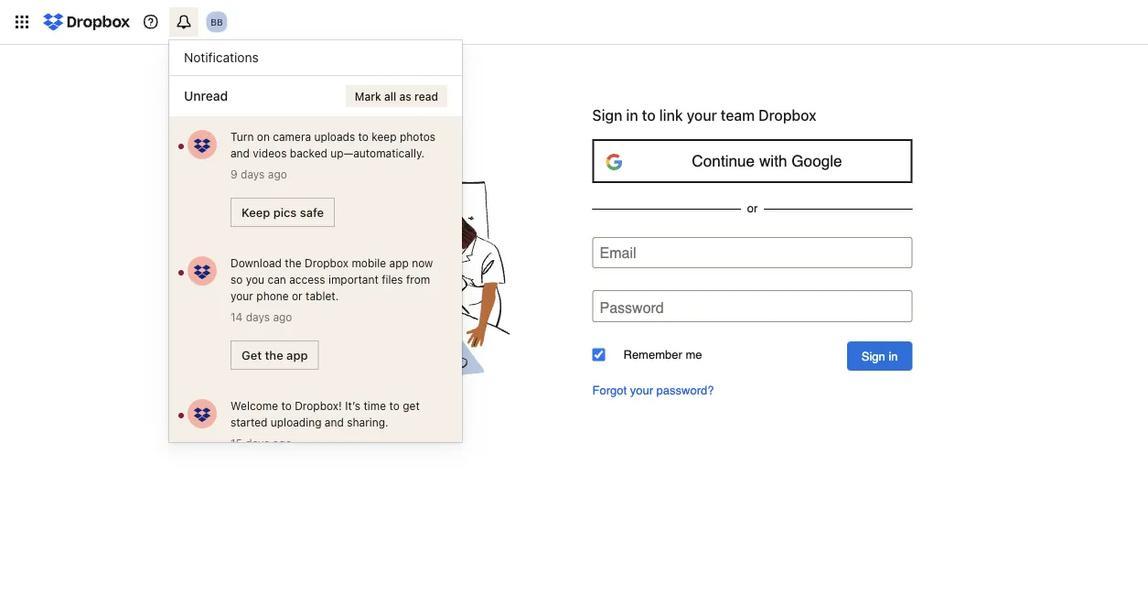 Task type: vqa. For each thing, say whether or not it's contained in the screenshot.
Notifications
yes



Task type: describe. For each thing, give the bounding box(es) containing it.
keep pics safe button
[[231, 198, 335, 227]]

it's
[[345, 399, 361, 412]]

0 vertical spatial dropbox
[[759, 107, 817, 124]]

remember me
[[624, 348, 702, 362]]

mark
[[355, 90, 381, 103]]

dropbox!
[[295, 399, 342, 412]]

to left link
[[642, 107, 656, 124]]

started
[[231, 416, 268, 428]]

2 horizontal spatial your
[[687, 107, 717, 124]]

Remember me checkbox
[[593, 348, 605, 361]]

welcome to dropbox! it's time to get started uploading and sharing. button
[[231, 397, 444, 430]]

get the app button
[[231, 340, 319, 370]]

forgot your password?
[[593, 383, 714, 397]]

phone
[[257, 289, 289, 302]]

the for get
[[265, 348, 283, 362]]

access
[[289, 273, 325, 286]]

welcome
[[231, 399, 278, 412]]

as
[[400, 90, 412, 103]]

dropbox inside download the dropbox mobile app now so you can access important files from your phone or tablet. 14 days ago
[[305, 256, 349, 269]]

sign for sign in to link your team dropbox
[[593, 107, 623, 124]]

you
[[246, 273, 265, 286]]

sharing.
[[347, 416, 389, 428]]

your inside download the dropbox mobile app now so you can access important files from your phone or tablet. 14 days ago
[[231, 289, 253, 302]]

continue with google button
[[593, 139, 913, 183]]

safe
[[300, 205, 324, 219]]

the for download
[[285, 256, 302, 269]]

Email email field
[[593, 237, 913, 268]]

Password password field
[[593, 290, 913, 322]]

continue with google
[[692, 152, 843, 170]]

uploads
[[314, 130, 355, 143]]

from
[[406, 273, 430, 286]]

email
[[600, 244, 637, 261]]

download the dropbox mobile app now so you can access important files from your phone or tablet. button
[[231, 254, 444, 304]]

tablet.
[[306, 289, 339, 302]]

pics
[[273, 205, 297, 219]]

days for turn on camera uploads to keep photos and videos backed up—automatically. 9 days ago
[[241, 167, 265, 180]]

unread
[[184, 88, 228, 103]]

0 vertical spatial or
[[748, 201, 758, 215]]

camera
[[273, 130, 311, 143]]

files
[[382, 273, 403, 286]]

mobile
[[352, 256, 386, 269]]

download the dropbox mobile app now so you can access important files from your phone or tablet. 14 days ago
[[231, 256, 433, 323]]

time
[[364, 399, 386, 412]]

photos
[[400, 130, 436, 143]]

to left the get
[[389, 399, 400, 412]]

password?
[[657, 383, 714, 397]]

me
[[686, 348, 702, 362]]

app inside download the dropbox mobile app now so you can access important files from your phone or tablet. 14 days ago
[[389, 256, 409, 269]]



Task type: locate. For each thing, give the bounding box(es) containing it.
download
[[231, 256, 282, 269]]

notifications
[[184, 50, 259, 65]]

1 vertical spatial app
[[287, 348, 308, 362]]

15
[[231, 437, 243, 449]]

0 vertical spatial in
[[626, 107, 639, 124]]

1 horizontal spatial the
[[285, 256, 302, 269]]

0 horizontal spatial and
[[231, 146, 250, 159]]

2 vertical spatial days
[[246, 437, 270, 449]]

1 horizontal spatial in
[[889, 349, 898, 363]]

1 vertical spatial in
[[889, 349, 898, 363]]

team
[[721, 107, 755, 124]]

0 vertical spatial your
[[687, 107, 717, 124]]

welcome to dropbox! it's time to get started uploading and sharing. 15 days ago
[[231, 399, 420, 449]]

the inside download the dropbox mobile app now so you can access important files from your phone or tablet. 14 days ago
[[285, 256, 302, 269]]

forgot your password? link
[[593, 383, 913, 397]]

get the app
[[242, 348, 308, 362]]

0 horizontal spatial dropbox
[[305, 256, 349, 269]]

remember
[[624, 348, 683, 362]]

continue
[[692, 152, 755, 170]]

1 vertical spatial days
[[246, 310, 270, 323]]

dropbox up the access on the top of the page
[[305, 256, 349, 269]]

1 horizontal spatial dropbox
[[759, 107, 817, 124]]

global header element
[[0, 0, 1149, 45]]

your down so
[[231, 289, 253, 302]]

sign in
[[862, 349, 898, 363]]

to
[[642, 107, 656, 124], [358, 130, 369, 143], [281, 399, 292, 412], [389, 399, 400, 412]]

or inside download the dropbox mobile app now so you can access important files from your phone or tablet. 14 days ago
[[292, 289, 303, 302]]

0 horizontal spatial app
[[287, 348, 308, 362]]

app right get
[[287, 348, 308, 362]]

days for welcome to dropbox! it's time to get started uploading and sharing. 15 days ago
[[246, 437, 270, 449]]

turn on camera uploads to keep photos and videos backed up—automatically. button
[[231, 128, 444, 161]]

days inside the welcome to dropbox! it's time to get started uploading and sharing. 15 days ago
[[246, 437, 270, 449]]

0 horizontal spatial your
[[231, 289, 253, 302]]

now
[[412, 256, 433, 269]]

mark all as read button
[[346, 85, 448, 107]]

1 vertical spatial or
[[292, 289, 303, 302]]

and
[[231, 146, 250, 159], [325, 416, 344, 428]]

and down dropbox!
[[325, 416, 344, 428]]

get
[[242, 348, 262, 362]]

in inside button
[[889, 349, 898, 363]]

so
[[231, 273, 243, 286]]

videos
[[253, 146, 287, 159]]

app
[[389, 256, 409, 269], [287, 348, 308, 362]]

with
[[760, 152, 788, 170]]

link
[[660, 107, 683, 124]]

your
[[687, 107, 717, 124], [231, 289, 253, 302], [630, 383, 653, 397]]

0 vertical spatial the
[[285, 256, 302, 269]]

in for sign in
[[889, 349, 898, 363]]

2 vertical spatial your
[[630, 383, 653, 397]]

0 horizontal spatial sign
[[593, 107, 623, 124]]

google
[[792, 152, 843, 170]]

keep
[[242, 205, 270, 219]]

ago down uploading
[[273, 437, 292, 449]]

keep
[[372, 130, 397, 143]]

to left the keep at the left of page
[[358, 130, 369, 143]]

turn
[[231, 130, 254, 143]]

1 vertical spatial and
[[325, 416, 344, 428]]

ago down phone
[[273, 310, 292, 323]]

or
[[748, 201, 758, 215], [292, 289, 303, 302]]

password
[[600, 299, 664, 316]]

days right 9
[[241, 167, 265, 180]]

0 horizontal spatial in
[[626, 107, 639, 124]]

0 vertical spatial app
[[389, 256, 409, 269]]

sign for sign in
[[862, 349, 886, 363]]

days inside download the dropbox mobile app now so you can access important files from your phone or tablet. 14 days ago
[[246, 310, 270, 323]]

get
[[403, 399, 420, 412]]

in for sign in to link your team dropbox
[[626, 107, 639, 124]]

app up files
[[389, 256, 409, 269]]

read
[[415, 90, 438, 103]]

all
[[384, 90, 397, 103]]

2 vertical spatial ago
[[273, 437, 292, 449]]

ago down videos
[[268, 167, 287, 180]]

14
[[231, 310, 243, 323]]

to up uploading
[[281, 399, 292, 412]]

1 vertical spatial dropbox
[[305, 256, 349, 269]]

to inside turn on camera uploads to keep photos and videos backed up—automatically. 9 days ago
[[358, 130, 369, 143]]

and down turn
[[231, 146, 250, 159]]

dropbox logo - go to the homepage image
[[37, 7, 136, 37]]

days inside turn on camera uploads to keep photos and videos backed up—automatically. 9 days ago
[[241, 167, 265, 180]]

keep pics safe
[[242, 205, 324, 219]]

days right '15'
[[246, 437, 270, 449]]

mark all as read
[[355, 90, 438, 103]]

1 vertical spatial your
[[231, 289, 253, 302]]

9
[[231, 167, 238, 180]]

can
[[268, 273, 286, 286]]

ago for to
[[273, 437, 292, 449]]

days right the 14 in the bottom left of the page
[[246, 310, 270, 323]]

ago
[[268, 167, 287, 180], [273, 310, 292, 323], [273, 437, 292, 449]]

0 vertical spatial days
[[241, 167, 265, 180]]

and inside the welcome to dropbox! it's time to get started uploading and sharing. 15 days ago
[[325, 416, 344, 428]]

or down the access on the top of the page
[[292, 289, 303, 302]]

ago inside download the dropbox mobile app now so you can access important files from your phone or tablet. 14 days ago
[[273, 310, 292, 323]]

up—automatically.
[[331, 146, 425, 159]]

ago inside turn on camera uploads to keep photos and videos backed up—automatically. 9 days ago
[[268, 167, 287, 180]]

backed
[[290, 146, 328, 159]]

the inside button
[[265, 348, 283, 362]]

uploading
[[271, 416, 322, 428]]

0 vertical spatial ago
[[268, 167, 287, 180]]

ago inside the welcome to dropbox! it's time to get started uploading and sharing. 15 days ago
[[273, 437, 292, 449]]

turn on camera uploads to keep photos and videos backed up—automatically. 9 days ago
[[231, 130, 436, 180]]

1 vertical spatial ago
[[273, 310, 292, 323]]

0 horizontal spatial the
[[265, 348, 283, 362]]

important
[[329, 273, 379, 286]]

1 horizontal spatial sign
[[862, 349, 886, 363]]

the
[[285, 256, 302, 269], [265, 348, 283, 362]]

or up email email field
[[748, 201, 758, 215]]

your right forgot
[[630, 383, 653, 397]]

0 vertical spatial sign
[[593, 107, 623, 124]]

sign
[[593, 107, 623, 124], [862, 349, 886, 363]]

your right link
[[687, 107, 717, 124]]

0 vertical spatial and
[[231, 146, 250, 159]]

1 horizontal spatial your
[[630, 383, 653, 397]]

1 vertical spatial sign
[[862, 349, 886, 363]]

and inside turn on camera uploads to keep photos and videos backed up—automatically. 9 days ago
[[231, 146, 250, 159]]

1 horizontal spatial and
[[325, 416, 344, 428]]

1 vertical spatial the
[[265, 348, 283, 362]]

the right get
[[265, 348, 283, 362]]

days
[[241, 167, 265, 180], [246, 310, 270, 323], [246, 437, 270, 449]]

forgot
[[593, 383, 627, 397]]

sign inside button
[[862, 349, 886, 363]]

in
[[626, 107, 639, 124], [889, 349, 898, 363]]

dropbox
[[759, 107, 817, 124], [305, 256, 349, 269]]

app inside button
[[287, 348, 308, 362]]

the up the access on the top of the page
[[285, 256, 302, 269]]

dropbox up with
[[759, 107, 817, 124]]

sign in button
[[847, 341, 913, 371]]

1 horizontal spatial or
[[748, 201, 758, 215]]

ago for on
[[268, 167, 287, 180]]

1 horizontal spatial app
[[389, 256, 409, 269]]

on
[[257, 130, 270, 143]]

0 horizontal spatial or
[[292, 289, 303, 302]]

sign in to link your team dropbox
[[593, 107, 817, 124]]



